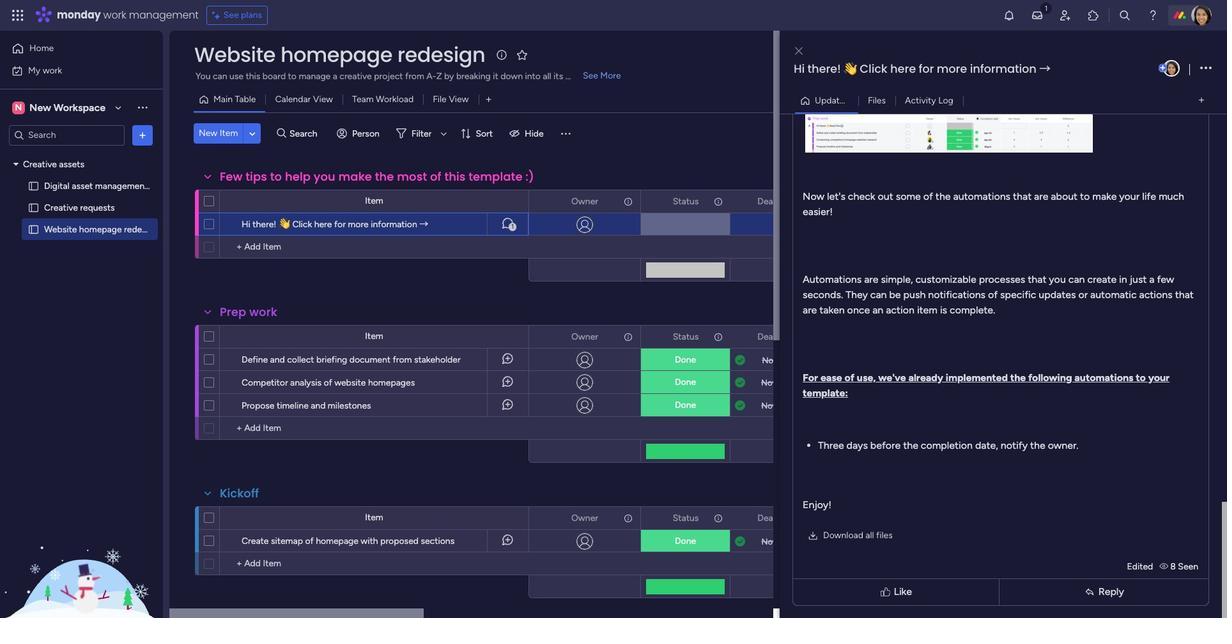 Task type: describe. For each thing, give the bounding box(es) containing it.
owner for prep work
[[572, 332, 598, 342]]

dapulse addbtn image
[[1159, 64, 1168, 72]]

1 vertical spatial there!
[[253, 219, 277, 230]]

of inside few tips to help you make the most of this template :) field
[[430, 169, 442, 185]]

file view
[[433, 94, 469, 105]]

that inside now let's check out some of the automations that are about to make your life much easier!
[[1013, 190, 1032, 202]]

files
[[868, 95, 886, 106]]

three
[[818, 440, 844, 452]]

define
[[242, 355, 268, 366]]

status for 1st the status field from the top of the page
[[673, 196, 699, 207]]

help image
[[1147, 9, 1160, 22]]

of inside for ease of use, we've already implemented the following automations to your template:
[[845, 372, 855, 384]]

competitor
[[242, 378, 288, 389]]

automations inside now let's check out some of the automations that are about to make your life much easier!
[[954, 190, 1011, 202]]

information inside field
[[970, 61, 1037, 77]]

create
[[1088, 273, 1117, 285]]

file view button
[[423, 90, 479, 110]]

you inside automations are simple, customizable processes that you can create in just a few seconds. they can be push notifications of specific updates or automatic actions that are taken once an action item is complete.
[[1050, 273, 1066, 285]]

new for new workspace
[[29, 101, 51, 113]]

easier!
[[803, 206, 833, 218]]

requests
[[80, 202, 115, 213]]

customizable
[[916, 273, 977, 285]]

v2 done deadline image for propose timeline and milestones
[[735, 400, 746, 412]]

from
[[393, 355, 412, 366]]

are inside now let's check out some of the automations that are about to make your life much easier!
[[1035, 190, 1049, 202]]

0 horizontal spatial hi
[[242, 219, 250, 230]]

seconds.
[[803, 289, 844, 301]]

sort
[[476, 128, 493, 139]]

add to favorites image
[[516, 48, 529, 61]]

for
[[803, 372, 819, 384]]

kickoff
[[220, 486, 259, 502]]

calendar view
[[275, 94, 333, 105]]

main table button
[[194, 90, 266, 110]]

hi there!   👋  click here for more information  → inside field
[[794, 61, 1051, 77]]

your inside for ease of use, we've already implemented the following automations to your template:
[[1149, 372, 1170, 384]]

Kickoff field
[[217, 486, 262, 503]]

nov for nov 28
[[762, 401, 777, 411]]

check
[[848, 190, 876, 202]]

1 horizontal spatial can
[[1069, 273, 1085, 285]]

owner for kickoff
[[572, 513, 598, 524]]

creative for creative requests
[[44, 202, 78, 213]]

few
[[1158, 273, 1175, 285]]

1 horizontal spatial redesign
[[398, 40, 485, 69]]

team workload
[[352, 94, 414, 105]]

the inside now let's check out some of the automations that are about to make your life much easier!
[[936, 190, 951, 202]]

stakeholder
[[414, 355, 461, 366]]

reply button
[[1003, 582, 1207, 603]]

0 horizontal spatial add view image
[[486, 95, 491, 105]]

reply
[[1099, 586, 1125, 598]]

owner field for kickoff
[[568, 512, 602, 526]]

1 horizontal spatial website homepage redesign
[[194, 40, 485, 69]]

specific
[[1001, 289, 1037, 301]]

activity log button
[[896, 90, 963, 111]]

1 horizontal spatial add view image
[[1199, 96, 1205, 106]]

push
[[904, 289, 926, 301]]

v2 done deadline image for define and collect briefing document from stakeholder
[[735, 355, 746, 367]]

/
[[851, 95, 855, 106]]

list box containing creative assets
[[0, 151, 176, 413]]

nov for nov 12
[[762, 356, 778, 365]]

already
[[909, 372, 944, 384]]

menu image
[[559, 127, 572, 140]]

1 horizontal spatial are
[[865, 273, 879, 285]]

column information image for owner
[[623, 514, 634, 524]]

milestones
[[328, 401, 371, 412]]

v2 search image
[[277, 126, 286, 141]]

status for second the status field from the bottom
[[673, 332, 699, 342]]

with
[[361, 536, 378, 547]]

8
[[1171, 562, 1176, 573]]

you inside field
[[314, 169, 336, 185]]

home
[[29, 43, 54, 54]]

1 vertical spatial and
[[311, 401, 326, 412]]

item for prep work
[[365, 331, 384, 342]]

apps image
[[1088, 9, 1100, 22]]

date,
[[976, 440, 999, 452]]

here inside field
[[891, 61, 916, 77]]

item inside button
[[220, 128, 238, 139]]

prep work
[[220, 304, 277, 320]]

website
[[334, 378, 366, 389]]

automatic
[[1091, 289, 1137, 301]]

define and collect briefing document from stakeholder
[[242, 355, 461, 366]]

out
[[878, 190, 894, 202]]

options image for kickoff
[[623, 508, 632, 530]]

new for new item
[[199, 128, 218, 139]]

done for propose timeline and milestones
[[675, 400, 696, 411]]

see more link
[[582, 70, 623, 82]]

creative for creative assets
[[23, 159, 57, 170]]

0 horizontal spatial and
[[270, 355, 285, 366]]

analysis
[[290, 378, 322, 389]]

item
[[917, 304, 938, 316]]

in
[[1120, 273, 1128, 285]]

let's
[[827, 190, 846, 202]]

see more button
[[194, 69, 623, 84]]

see for see more
[[583, 70, 598, 81]]

or
[[1079, 289, 1088, 301]]

see more
[[583, 70, 621, 81]]

file
[[433, 94, 447, 105]]

new workspace
[[29, 101, 106, 113]]

monday
[[57, 8, 101, 22]]

updates / 1
[[815, 95, 861, 106]]

updates
[[815, 95, 849, 106]]

1 owner from the top
[[572, 196, 598, 207]]

processes
[[979, 273, 1026, 285]]

3 status field from the top
[[670, 512, 702, 526]]

create sitemap of homepage with proposed sections
[[242, 536, 455, 547]]

1 image
[[1041, 1, 1052, 15]]

for inside field
[[919, 61, 934, 77]]

ease
[[821, 372, 843, 384]]

completion
[[921, 440, 973, 452]]

new item button
[[194, 123, 243, 144]]

1 vertical spatial can
[[871, 289, 887, 301]]

0 horizontal spatial click
[[292, 219, 312, 230]]

management for work
[[129, 8, 199, 22]]

:)
[[526, 169, 534, 185]]

management for asset
[[95, 181, 148, 192]]

like button
[[796, 574, 997, 612]]

arrow down image
[[436, 126, 452, 141]]

of inside now let's check out some of the automations that are about to make your life much easier!
[[924, 190, 933, 202]]

use,
[[857, 372, 876, 384]]

show board description image
[[494, 49, 510, 61]]

1 vertical spatial information
[[371, 219, 417, 230]]

website homepage redesign inside "list box"
[[44, 224, 159, 235]]

creative requests
[[44, 202, 115, 213]]

all
[[866, 530, 874, 541]]

options image for few tips to help you make the most of this template :)
[[713, 191, 722, 213]]

v2 seen image
[[1160, 562, 1171, 573]]

0 horizontal spatial hi there!   👋  click here for more information  →
[[242, 219, 429, 230]]

0 horizontal spatial james peterson image
[[1164, 60, 1180, 77]]

before
[[871, 440, 901, 452]]

v2 done deadline image for nov 26
[[735, 536, 746, 548]]

notify
[[1001, 440, 1028, 452]]

download
[[824, 530, 864, 541]]

public board image
[[27, 202, 40, 214]]

person button
[[332, 123, 387, 144]]

of right "analysis" on the bottom of page
[[324, 378, 332, 389]]

Few tips to help you make the most of this template :) field
[[217, 169, 538, 185]]

Website homepage redesign field
[[191, 40, 489, 69]]

this
[[445, 169, 466, 185]]

2 + add item text field from the top
[[226, 557, 330, 572]]

2 deadline field from the top
[[755, 330, 796, 344]]

a
[[1150, 273, 1155, 285]]

implemented
[[946, 372, 1008, 384]]

search everything image
[[1119, 9, 1132, 22]]

actions
[[1140, 289, 1173, 301]]

make inside few tips to help you make the most of this template :) field
[[339, 169, 372, 185]]

be
[[890, 289, 901, 301]]

nov 26
[[762, 537, 789, 547]]

seen
[[1179, 562, 1199, 573]]

invite members image
[[1060, 9, 1072, 22]]

Hi there!   👋  Click here for more information  → field
[[791, 61, 1157, 77]]

of right sitemap at the bottom left of the page
[[305, 536, 314, 547]]



Task type: locate. For each thing, give the bounding box(es) containing it.
1 status field from the top
[[670, 195, 702, 209]]

nov left 26
[[762, 537, 777, 547]]

1 vertical spatial work
[[43, 65, 62, 76]]

see for see plans
[[224, 10, 239, 20]]

new inside button
[[199, 128, 218, 139]]

hi down the close icon
[[794, 61, 805, 77]]

👋 down the "help"
[[279, 219, 290, 230]]

0 vertical spatial there!
[[808, 61, 841, 77]]

click down the "help"
[[292, 219, 312, 230]]

0 vertical spatial v2 done deadline image
[[735, 355, 746, 367]]

→ down most
[[420, 219, 429, 230]]

to
[[270, 169, 282, 185], [1081, 190, 1090, 202], [1136, 372, 1146, 384]]

column information image for status
[[714, 332, 724, 342]]

workspace image
[[12, 101, 25, 115]]

view right calendar
[[313, 94, 333, 105]]

0 vertical spatial options image
[[1201, 60, 1212, 77]]

2 view from the left
[[449, 94, 469, 105]]

1 horizontal spatial for
[[919, 61, 934, 77]]

Owner field
[[568, 195, 602, 209], [568, 330, 602, 344], [568, 512, 602, 526]]

to inside for ease of use, we've already implemented the following automations to your template:
[[1136, 372, 1146, 384]]

the right notify
[[1031, 440, 1046, 452]]

workspace
[[54, 101, 106, 113]]

0 vertical spatial your
[[1120, 190, 1140, 202]]

item left angle down 'icon'
[[220, 128, 238, 139]]

0 horizontal spatial are
[[803, 304, 817, 316]]

column information image
[[714, 332, 724, 342], [623, 514, 634, 524]]

0 vertical spatial can
[[1069, 273, 1085, 285]]

redesign inside "list box"
[[124, 224, 159, 235]]

more
[[601, 70, 621, 81]]

work for monday
[[103, 8, 126, 22]]

1 vertical spatial make
[[1093, 190, 1117, 202]]

1 vertical spatial you
[[1050, 273, 1066, 285]]

my
[[28, 65, 40, 76]]

0 vertical spatial management
[[129, 8, 199, 22]]

1 vertical spatial status
[[673, 332, 699, 342]]

1 vertical spatial column information image
[[623, 514, 634, 524]]

template
[[469, 169, 523, 185]]

angle down image
[[249, 129, 256, 138]]

column information image
[[623, 197, 634, 207], [714, 197, 724, 207], [623, 332, 634, 342], [714, 514, 724, 524]]

the inside for ease of use, we've already implemented the following automations to your template:
[[1011, 372, 1026, 384]]

public board image up public board icon
[[27, 180, 40, 192]]

most
[[397, 169, 427, 185]]

3 status from the top
[[673, 513, 699, 524]]

deadline field up nov 12
[[755, 330, 796, 344]]

can up or
[[1069, 273, 1085, 285]]

following
[[1029, 372, 1073, 384]]

2 v2 done deadline image from the top
[[735, 400, 746, 412]]

public board image for website homepage redesign
[[27, 223, 40, 236]]

see left the more
[[583, 70, 598, 81]]

v2 done deadline image
[[735, 377, 746, 389], [735, 536, 746, 548]]

view for calendar view
[[313, 94, 333, 105]]

1 + add item text field from the top
[[226, 240, 330, 255]]

work
[[103, 8, 126, 22], [43, 65, 62, 76], [249, 304, 277, 320]]

Search in workspace field
[[27, 128, 107, 143]]

and
[[270, 355, 285, 366], [311, 401, 326, 412]]

0 vertical spatial column information image
[[714, 332, 724, 342]]

you right the "help"
[[314, 169, 336, 185]]

your inside now let's check out some of the automations that are about to make your life much easier!
[[1120, 190, 1140, 202]]

hi there!   👋  click here for more information  → up activity
[[794, 61, 1051, 77]]

life
[[1143, 190, 1157, 202]]

12
[[780, 356, 788, 365]]

deadline field for kickoff
[[755, 512, 796, 526]]

0 horizontal spatial more
[[348, 219, 369, 230]]

1 horizontal spatial and
[[311, 401, 326, 412]]

1 deadline field from the top
[[755, 195, 796, 209]]

there! up updates / 1 button
[[808, 61, 841, 77]]

0 horizontal spatial new
[[29, 101, 51, 113]]

public board image down public board icon
[[27, 223, 40, 236]]

deadline left now
[[758, 196, 793, 207]]

2 public board image from the top
[[27, 223, 40, 236]]

2 vertical spatial options image
[[623, 508, 632, 530]]

simple,
[[881, 273, 913, 285]]

new down the main
[[199, 128, 218, 139]]

there! inside field
[[808, 61, 841, 77]]

3 done from the top
[[675, 400, 696, 411]]

2 vertical spatial are
[[803, 304, 817, 316]]

2 vertical spatial homepage
[[316, 536, 359, 547]]

v2 done deadline image left nov 26 in the bottom of the page
[[735, 536, 746, 548]]

close image
[[795, 46, 803, 56]]

8 seen
[[1171, 562, 1199, 573]]

make right about
[[1093, 190, 1117, 202]]

homepage inside "list box"
[[79, 224, 122, 235]]

1 vertical spatial automations
[[1075, 372, 1134, 384]]

0 horizontal spatial see
[[224, 10, 239, 20]]

1 vertical spatial your
[[1149, 372, 1170, 384]]

automations inside for ease of use, we've already implemented the following automations to your template:
[[1075, 372, 1134, 384]]

26
[[779, 537, 789, 547]]

download all files
[[824, 530, 893, 541]]

caret down image
[[13, 160, 19, 169]]

briefing
[[316, 355, 347, 366]]

action
[[886, 304, 915, 316]]

1 vertical spatial owner
[[572, 332, 598, 342]]

1 vertical spatial more
[[348, 219, 369, 230]]

information down few tips to help you make the most of this template :) field
[[371, 219, 417, 230]]

once
[[848, 304, 870, 316]]

hide button
[[505, 123, 552, 144]]

deadline field up nov 26 in the bottom of the page
[[755, 512, 796, 526]]

digital
[[44, 181, 70, 192]]

creative assets
[[23, 159, 84, 170]]

view inside the file view "button"
[[449, 94, 469, 105]]

item up document
[[365, 331, 384, 342]]

1 done from the top
[[675, 355, 696, 366]]

see
[[224, 10, 239, 20], [583, 70, 598, 81]]

days
[[847, 440, 868, 452]]

1 horizontal spatial view
[[449, 94, 469, 105]]

home button
[[8, 38, 137, 59]]

new inside workspace selection element
[[29, 101, 51, 113]]

Deadline field
[[755, 195, 796, 209], [755, 330, 796, 344], [755, 512, 796, 526]]

2 vertical spatial owner
[[572, 513, 598, 524]]

lottie animation image
[[0, 490, 163, 619]]

see plans button
[[206, 6, 268, 25]]

1 right / on the right top
[[857, 95, 861, 106]]

like
[[894, 586, 912, 598]]

0 vertical spatial information
[[970, 61, 1037, 77]]

nov for nov 26
[[762, 537, 777, 547]]

workspace selection element
[[12, 100, 107, 115]]

hide
[[525, 128, 544, 139]]

calendar
[[275, 94, 311, 105]]

2 status from the top
[[673, 332, 699, 342]]

1 v2 done deadline image from the top
[[735, 377, 746, 389]]

information down notifications icon
[[970, 61, 1037, 77]]

more inside field
[[937, 61, 968, 77]]

make down person popup button
[[339, 169, 372, 185]]

deadline
[[758, 196, 793, 207], [758, 332, 793, 342], [758, 513, 793, 524]]

owner
[[572, 196, 598, 207], [572, 332, 598, 342], [572, 513, 598, 524]]

0 horizontal spatial redesign
[[124, 224, 159, 235]]

v2 done deadline image left the nov 20
[[735, 377, 746, 389]]

3 deadline from the top
[[758, 513, 793, 524]]

automations
[[954, 190, 1011, 202], [1075, 372, 1134, 384]]

2 vertical spatial status field
[[670, 512, 702, 526]]

much
[[1159, 190, 1185, 202]]

hi down tips
[[242, 219, 250, 230]]

1 vertical spatial deadline
[[758, 332, 793, 342]]

public board image
[[27, 180, 40, 192], [27, 223, 40, 236]]

item for kickoff
[[365, 513, 384, 524]]

and down competitor analysis of website homepages
[[311, 401, 326, 412]]

0 vertical spatial creative
[[23, 159, 57, 170]]

2 vertical spatial to
[[1136, 372, 1146, 384]]

1 horizontal spatial work
[[103, 8, 126, 22]]

click
[[860, 61, 888, 77], [292, 219, 312, 230]]

more down few tips to help you make the most of this template :) field
[[348, 219, 369, 230]]

1 vertical spatial hi
[[242, 219, 250, 230]]

creative down digital
[[44, 202, 78, 213]]

prep
[[220, 304, 246, 320]]

1 horizontal spatial you
[[1050, 273, 1066, 285]]

0 horizontal spatial website homepage redesign
[[44, 224, 159, 235]]

homepage down requests
[[79, 224, 122, 235]]

homepage up team
[[281, 40, 393, 69]]

create
[[242, 536, 269, 547]]

1 vertical spatial that
[[1028, 273, 1047, 285]]

item for few tips to help you make the most of this template :)
[[365, 196, 384, 207]]

deadline up nov 12
[[758, 332, 793, 342]]

new item
[[199, 128, 238, 139]]

files
[[877, 530, 893, 541]]

→
[[1040, 61, 1051, 77], [420, 219, 429, 230]]

2 vertical spatial deadline field
[[755, 512, 796, 526]]

1 vertical spatial redesign
[[124, 224, 159, 235]]

are up they
[[865, 273, 879, 285]]

0 vertical spatial that
[[1013, 190, 1032, 202]]

of inside automations are simple, customizable processes that you can create in just a few seconds. they can be push notifications of specific updates or automatic actions that are taken once an action item is complete.
[[989, 289, 998, 301]]

to inside now let's check out some of the automations that are about to make your life much easier!
[[1081, 190, 1090, 202]]

filter
[[412, 128, 432, 139]]

Prep work field
[[217, 304, 281, 321]]

activity
[[905, 95, 937, 106]]

0 vertical spatial deadline
[[758, 196, 793, 207]]

redesign up file
[[398, 40, 485, 69]]

notifications image
[[1003, 9, 1016, 22]]

1 inside button
[[512, 223, 514, 231]]

of left use,
[[845, 372, 855, 384]]

that left about
[[1013, 190, 1032, 202]]

main
[[214, 94, 233, 105]]

make inside now let's check out some of the automations that are about to make your life much easier!
[[1093, 190, 1117, 202]]

2 vertical spatial deadline
[[758, 513, 793, 524]]

nov 28
[[762, 401, 789, 411]]

website down creative requests
[[44, 224, 77, 235]]

1 horizontal spatial website
[[194, 40, 276, 69]]

sitemap
[[271, 536, 303, 547]]

the right some
[[936, 190, 951, 202]]

creative
[[23, 159, 57, 170], [44, 202, 78, 213]]

0 horizontal spatial can
[[871, 289, 887, 301]]

1 button
[[487, 213, 529, 236]]

add view image
[[486, 95, 491, 105], [1199, 96, 1205, 106]]

that right actions
[[1176, 289, 1194, 301]]

option
[[0, 153, 163, 155]]

that up specific on the right top
[[1028, 273, 1047, 285]]

of down processes
[[989, 289, 998, 301]]

table
[[235, 94, 256, 105]]

select product image
[[12, 9, 24, 22]]

1 vertical spatial website
[[44, 224, 77, 235]]

hi there!   👋  click here for more information  → down the "help"
[[242, 219, 429, 230]]

0 vertical spatial automations
[[954, 190, 1011, 202]]

0 vertical spatial make
[[339, 169, 372, 185]]

1 owner field from the top
[[568, 195, 602, 209]]

0 vertical spatial james peterson image
[[1192, 5, 1212, 26]]

edited
[[1128, 562, 1154, 573]]

0 vertical spatial status field
[[670, 195, 702, 209]]

click up "files"
[[860, 61, 888, 77]]

1 vertical spatial owner field
[[568, 330, 602, 344]]

Search field
[[286, 125, 325, 143]]

redesign
[[398, 40, 485, 69], [124, 224, 159, 235]]

2 vertical spatial that
[[1176, 289, 1194, 301]]

0 horizontal spatial 👋
[[279, 219, 290, 230]]

1 deadline from the top
[[758, 196, 793, 207]]

new right n
[[29, 101, 51, 113]]

v2 done deadline image left nov 12
[[735, 355, 746, 367]]

0 horizontal spatial →
[[420, 219, 429, 230]]

0 vertical spatial click
[[860, 61, 888, 77]]

1 down template
[[512, 223, 514, 231]]

0 horizontal spatial there!
[[253, 219, 277, 230]]

2 vertical spatial work
[[249, 304, 277, 320]]

👋 up / on the right top
[[844, 61, 857, 77]]

2 status field from the top
[[670, 330, 702, 344]]

2 v2 done deadline image from the top
[[735, 536, 746, 548]]

0 horizontal spatial for
[[334, 219, 346, 230]]

2 owner field from the top
[[568, 330, 602, 344]]

0 vertical spatial owner
[[572, 196, 598, 207]]

owner field for prep work
[[568, 330, 602, 344]]

work right 'monday' on the left top of the page
[[103, 8, 126, 22]]

options image
[[1201, 60, 1212, 77], [713, 191, 722, 213], [623, 508, 632, 530]]

0 vertical spatial 👋
[[844, 61, 857, 77]]

1 vertical spatial options image
[[713, 191, 722, 213]]

view right file
[[449, 94, 469, 105]]

1 vertical spatial here
[[314, 219, 332, 230]]

1 status from the top
[[673, 196, 699, 207]]

document
[[350, 355, 391, 366]]

0 horizontal spatial your
[[1120, 190, 1140, 202]]

1 public board image from the top
[[27, 180, 40, 192]]

and right define
[[270, 355, 285, 366]]

1 horizontal spatial →
[[1040, 61, 1051, 77]]

of left this
[[430, 169, 442, 185]]

done for competitor analysis of website homepages
[[675, 377, 696, 388]]

v2 done deadline image left nov 28
[[735, 400, 746, 412]]

1 view from the left
[[313, 94, 333, 105]]

for up activity log
[[919, 61, 934, 77]]

the left following
[[1011, 372, 1026, 384]]

item down few tips to help you make the most of this template :) field
[[365, 196, 384, 207]]

1 vertical spatial click
[[292, 219, 312, 230]]

nov left 12
[[762, 356, 778, 365]]

we've
[[879, 372, 906, 384]]

0 horizontal spatial make
[[339, 169, 372, 185]]

creative right caret down icon
[[23, 159, 57, 170]]

0 vertical spatial for
[[919, 61, 934, 77]]

hi
[[794, 61, 805, 77], [242, 219, 250, 230]]

workspace options image
[[136, 101, 149, 114]]

download all files button
[[803, 526, 898, 546]]

template:
[[803, 387, 849, 399]]

of
[[430, 169, 442, 185], [924, 190, 933, 202], [989, 289, 998, 301], [845, 372, 855, 384], [324, 378, 332, 389], [305, 536, 314, 547]]

view for file view
[[449, 94, 469, 105]]

done for define and collect briefing document from stakeholder
[[675, 355, 696, 366]]

are down the seconds.
[[803, 304, 817, 316]]

james peterson image
[[1192, 5, 1212, 26], [1164, 60, 1180, 77]]

sort button
[[456, 123, 501, 144]]

0 vertical spatial homepage
[[281, 40, 393, 69]]

deadline field left now
[[755, 195, 796, 209]]

view inside calendar view button
[[313, 94, 333, 105]]

of right some
[[924, 190, 933, 202]]

deadline field for few tips to help you make the most of this template :)
[[755, 195, 796, 209]]

can
[[1069, 273, 1085, 285], [871, 289, 887, 301]]

hi inside field
[[794, 61, 805, 77]]

1 horizontal spatial to
[[1081, 190, 1090, 202]]

1 horizontal spatial options image
[[713, 191, 722, 213]]

0 vertical spatial public board image
[[27, 180, 40, 192]]

v2 done deadline image
[[735, 355, 746, 367], [735, 400, 746, 412]]

1 v2 done deadline image from the top
[[735, 355, 746, 367]]

website down see plans button
[[194, 40, 276, 69]]

competitor analysis of website homepages
[[242, 378, 415, 389]]

homepage left with on the left of the page
[[316, 536, 359, 547]]

status
[[673, 196, 699, 207], [673, 332, 699, 342], [673, 513, 699, 524]]

0 horizontal spatial view
[[313, 94, 333, 105]]

nov for nov 20
[[762, 378, 777, 388]]

are left about
[[1035, 190, 1049, 202]]

1 vertical spatial 👋
[[279, 219, 290, 230]]

status for 1st the status field from the bottom
[[673, 513, 699, 524]]

work right prep at the left of the page
[[249, 304, 277, 320]]

2 done from the top
[[675, 377, 696, 388]]

(dam)
[[150, 181, 176, 192]]

deadline for kickoff
[[758, 513, 793, 524]]

1 horizontal spatial hi there!   👋  click here for more information  →
[[794, 61, 1051, 77]]

options image
[[136, 129, 149, 142], [623, 191, 632, 213], [623, 326, 632, 348], [713, 326, 722, 348], [713, 508, 722, 530]]

0 vertical spatial are
[[1035, 190, 1049, 202]]

n
[[15, 102, 22, 113]]

3 owner from the top
[[572, 513, 598, 524]]

+ Add Item text field
[[226, 421, 330, 437]]

nov 20
[[762, 378, 789, 388]]

homepages
[[368, 378, 415, 389]]

make
[[339, 169, 372, 185], [1093, 190, 1117, 202]]

filter button
[[391, 123, 452, 144]]

can up the an
[[871, 289, 887, 301]]

1 horizontal spatial here
[[891, 61, 916, 77]]

taken
[[820, 304, 845, 316]]

Status field
[[670, 195, 702, 209], [670, 330, 702, 344], [670, 512, 702, 526]]

1 vertical spatial public board image
[[27, 223, 40, 236]]

2 owner from the top
[[572, 332, 598, 342]]

the right before
[[904, 440, 919, 452]]

3 owner field from the top
[[568, 512, 602, 526]]

→ down inbox icon
[[1040, 61, 1051, 77]]

lottie animation element
[[0, 490, 163, 619]]

3 deadline field from the top
[[755, 512, 796, 526]]

few tips to help you make the most of this template :)
[[220, 169, 534, 185]]

2 horizontal spatial options image
[[1201, 60, 1212, 77]]

person
[[352, 128, 380, 139]]

1 vertical spatial to
[[1081, 190, 1090, 202]]

deadline up nov 26 in the bottom of the page
[[758, 513, 793, 524]]

website homepage redesign up team
[[194, 40, 485, 69]]

website homepage redesign down requests
[[44, 224, 159, 235]]

propose
[[242, 401, 275, 412]]

you up the updates
[[1050, 273, 1066, 285]]

→ inside field
[[1040, 61, 1051, 77]]

0 vertical spatial see
[[224, 10, 239, 20]]

1 inside button
[[857, 95, 861, 106]]

more up log
[[937, 61, 968, 77]]

0 vertical spatial hi there!   👋  click here for more information  →
[[794, 61, 1051, 77]]

nov left 28 at the bottom right of the page
[[762, 401, 777, 411]]

updates
[[1039, 289, 1076, 301]]

the left most
[[375, 169, 394, 185]]

see left plans
[[224, 10, 239, 20]]

deadline for few tips to help you make the most of this template :)
[[758, 196, 793, 207]]

list box
[[0, 151, 176, 413]]

notifications
[[929, 289, 986, 301]]

website
[[194, 40, 276, 69], [44, 224, 77, 235]]

1 vertical spatial creative
[[44, 202, 78, 213]]

v2 done deadline image for nov 20
[[735, 377, 746, 389]]

updates / 1 button
[[795, 90, 861, 111]]

2 deadline from the top
[[758, 332, 793, 342]]

1 horizontal spatial there!
[[808, 61, 841, 77]]

+ Add Item text field
[[226, 240, 330, 255], [226, 557, 330, 572]]

1 horizontal spatial automations
[[1075, 372, 1134, 384]]

inbox image
[[1031, 9, 1044, 22]]

complete.
[[950, 304, 996, 316]]

1 horizontal spatial click
[[860, 61, 888, 77]]

item up with on the left of the page
[[365, 513, 384, 524]]

there! down tips
[[253, 219, 277, 230]]

1 horizontal spatial james peterson image
[[1192, 5, 1212, 26]]

0 vertical spatial redesign
[[398, 40, 485, 69]]

nov left 20
[[762, 378, 777, 388]]

the inside field
[[375, 169, 394, 185]]

propose timeline and milestones
[[242, 401, 371, 412]]

2 vertical spatial status
[[673, 513, 699, 524]]

to inside field
[[270, 169, 282, 185]]

public board image for digital asset management (dam)
[[27, 180, 40, 192]]

work right my
[[43, 65, 62, 76]]

0 vertical spatial here
[[891, 61, 916, 77]]

are
[[1035, 190, 1049, 202], [865, 273, 879, 285], [803, 304, 817, 316]]

👋 inside field
[[844, 61, 857, 77]]

for down few tips to help you make the most of this template :) field
[[334, 219, 346, 230]]

work inside button
[[43, 65, 62, 76]]

click inside field
[[860, 61, 888, 77]]

4 done from the top
[[675, 536, 696, 547]]

work for prep
[[249, 304, 277, 320]]

0 vertical spatial website
[[194, 40, 276, 69]]

👋
[[844, 61, 857, 77], [279, 219, 290, 230]]

workload
[[376, 94, 414, 105]]

work for my
[[43, 65, 62, 76]]

0 vertical spatial status
[[673, 196, 699, 207]]

my work
[[28, 65, 62, 76]]

website inside "list box"
[[44, 224, 77, 235]]

work inside field
[[249, 304, 277, 320]]

redesign down (dam)
[[124, 224, 159, 235]]



Task type: vqa. For each thing, say whether or not it's contained in the screenshot.
bottom Complete
no



